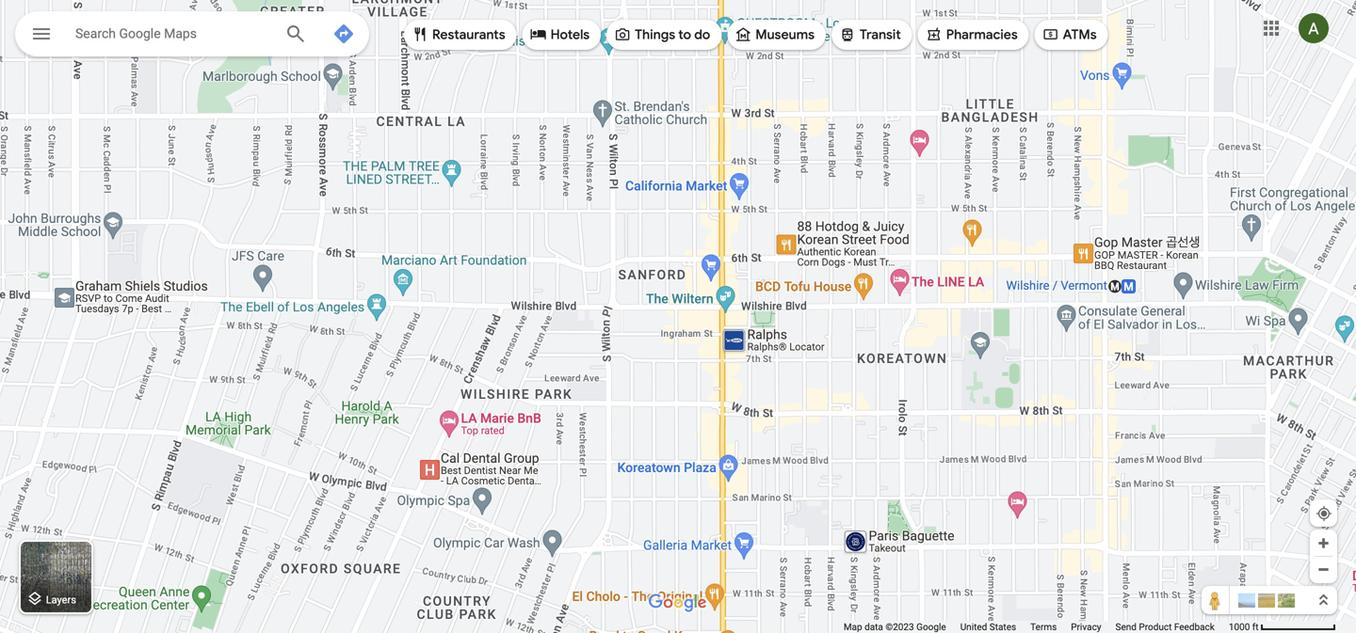 Task type: describe. For each thing, give the bounding box(es) containing it.
hotels
[[551, 26, 590, 43]]

zoom out image
[[1317, 563, 1331, 577]]

footer inside google maps element
[[844, 622, 1229, 634]]

 transit
[[839, 24, 901, 45]]


[[839, 24, 856, 45]]

ft
[[1252, 622, 1259, 633]]

send product feedback
[[1116, 622, 1215, 633]]

map
[[844, 622, 862, 633]]

states
[[990, 622, 1016, 633]]

0 horizontal spatial google
[[119, 26, 161, 41]]

©2023
[[886, 622, 914, 633]]

maps
[[164, 26, 197, 41]]

google inside footer
[[916, 622, 946, 633]]

search google maps field inside 'search field'
[[75, 22, 269, 44]]

united
[[960, 622, 987, 633]]

to
[[678, 26, 691, 43]]

 pharmacies
[[925, 24, 1018, 45]]

zoom in image
[[1317, 537, 1331, 551]]

 button
[[15, 11, 68, 60]]

 atms
[[1042, 24, 1097, 45]]

1000
[[1229, 622, 1250, 633]]


[[412, 24, 429, 45]]

map data ©2023 google
[[844, 622, 946, 633]]

museums
[[756, 26, 815, 43]]

search google maps field containing search google maps
[[15, 11, 369, 57]]

feedback
[[1174, 622, 1215, 633]]

data
[[865, 622, 883, 633]]


[[925, 24, 942, 45]]

search google maps
[[75, 26, 197, 41]]

show street view coverage image
[[1202, 587, 1230, 615]]

send product feedback button
[[1116, 622, 1215, 634]]

united states button
[[960, 622, 1016, 634]]

do
[[694, 26, 710, 43]]


[[1042, 24, 1059, 45]]

terms button
[[1030, 622, 1057, 634]]

restaurants
[[432, 26, 505, 43]]

none search field inside google maps element
[[15, 11, 369, 60]]

transit
[[860, 26, 901, 43]]

atms
[[1063, 26, 1097, 43]]



Task type: locate. For each thing, give the bounding box(es) containing it.
pharmacies
[[946, 26, 1018, 43]]

layers
[[46, 595, 76, 606]]

 things to do
[[614, 24, 710, 45]]

1 horizontal spatial google
[[916, 622, 946, 633]]

footer containing map data ©2023 google
[[844, 622, 1229, 634]]


[[614, 24, 631, 45]]

google maps element
[[0, 0, 1356, 634]]

 hotels
[[530, 24, 590, 45]]


[[530, 24, 547, 45]]

Search Google Maps field
[[15, 11, 369, 57], [75, 22, 269, 44]]

google account: angela cha  
(angela.cha@adept.ai) image
[[1299, 13, 1329, 43]]

 restaurants
[[412, 24, 505, 45]]

united states
[[960, 622, 1016, 633]]

search
[[75, 26, 116, 41]]

google right ©2023
[[916, 622, 946, 633]]

1000 ft
[[1229, 622, 1259, 633]]

product
[[1139, 622, 1172, 633]]

1 vertical spatial google
[[916, 622, 946, 633]]

none search field containing 
[[15, 11, 369, 60]]

things
[[635, 26, 675, 43]]

0 vertical spatial google
[[119, 26, 161, 41]]

google left maps
[[119, 26, 161, 41]]

show your location image
[[1316, 506, 1333, 523]]

 museums
[[735, 24, 815, 45]]

1000 ft button
[[1229, 622, 1336, 633]]

footer
[[844, 622, 1229, 634]]

google
[[119, 26, 161, 41], [916, 622, 946, 633]]

privacy
[[1071, 622, 1101, 633]]

privacy button
[[1071, 622, 1101, 634]]

None search field
[[15, 11, 369, 60]]

terms
[[1030, 622, 1057, 633]]


[[735, 24, 752, 45]]

send
[[1116, 622, 1137, 633]]


[[30, 20, 53, 48]]



Task type: vqa. For each thing, say whether or not it's contained in the screenshot.
ATMs
yes



